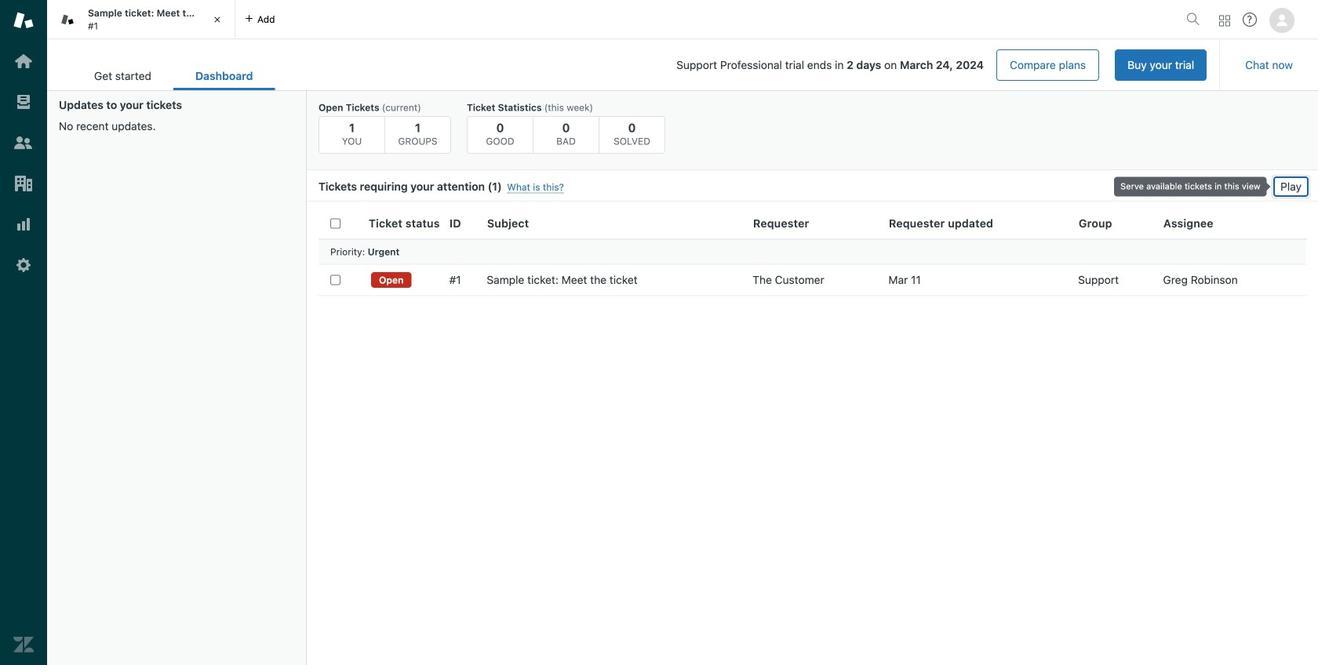 Task type: describe. For each thing, give the bounding box(es) containing it.
Select All Tickets checkbox
[[330, 218, 341, 229]]

get help image
[[1243, 13, 1258, 27]]

get started image
[[13, 51, 34, 71]]

customers image
[[13, 133, 34, 153]]

zendesk products image
[[1220, 15, 1231, 26]]

March 24, 2024 text field
[[900, 58, 984, 71]]

1 vertical spatial tab
[[72, 61, 173, 90]]

tabs tab list
[[47, 0, 1181, 39]]

views image
[[13, 92, 34, 112]]

0 vertical spatial tab
[[47, 0, 236, 39]]



Task type: locate. For each thing, give the bounding box(es) containing it.
tab
[[47, 0, 236, 39], [72, 61, 173, 90]]

zendesk image
[[13, 635, 34, 655]]

None checkbox
[[330, 275, 341, 285]]

organizations image
[[13, 173, 34, 194]]

admin image
[[13, 255, 34, 276]]

reporting image
[[13, 214, 34, 235]]

close image
[[210, 12, 225, 27]]

zendesk support image
[[13, 10, 34, 31]]

tab list
[[72, 61, 275, 90]]

main element
[[0, 0, 47, 666]]

grid
[[307, 208, 1319, 666]]



Task type: vqa. For each thing, say whether or not it's contained in the screenshot.
the Events icon
no



